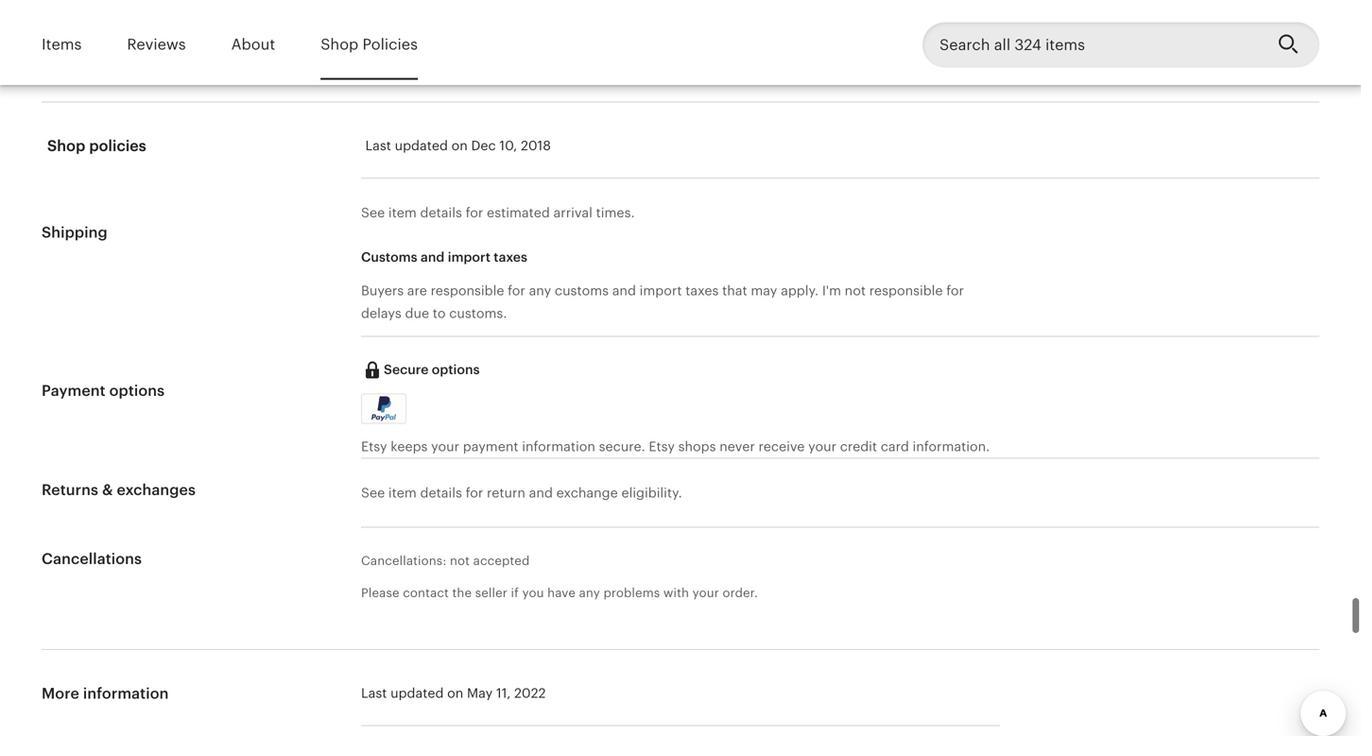 Task type: locate. For each thing, give the bounding box(es) containing it.
that
[[723, 283, 748, 298]]

1 vertical spatial shop
[[47, 137, 85, 154]]

problems
[[604, 586, 660, 601]]

1 horizontal spatial information
[[522, 439, 596, 454]]

on left may
[[447, 686, 464, 701]]

your right with
[[693, 586, 719, 601]]

shop left policies
[[47, 137, 85, 154]]

taxes down estimated
[[494, 250, 528, 265]]

keeps
[[391, 439, 428, 454]]

0 vertical spatial not
[[845, 283, 866, 298]]

details up customs and import taxes
[[420, 205, 462, 220]]

1 horizontal spatial etsy
[[649, 439, 675, 454]]

0 vertical spatial details
[[420, 205, 462, 220]]

0 vertical spatial on
[[452, 138, 468, 153]]

about
[[231, 36, 275, 53]]

2 details from the top
[[420, 485, 462, 501]]

last
[[365, 138, 391, 153], [361, 686, 387, 701]]

0 horizontal spatial your
[[431, 439, 460, 454]]

updated left may
[[391, 686, 444, 701]]

any left customs at the left top
[[529, 283, 551, 298]]

1 vertical spatial details
[[420, 485, 462, 501]]

updated
[[395, 138, 448, 153], [391, 686, 444, 701]]

item
[[389, 205, 417, 220], [389, 485, 417, 501]]

0 vertical spatial see
[[361, 205, 385, 220]]

etsy left the 'keeps'
[[361, 439, 387, 454]]

0 horizontal spatial taxes
[[494, 250, 528, 265]]

1 see from the top
[[361, 205, 385, 220]]

for for see item details for estimated arrival times.
[[466, 205, 483, 220]]

0 vertical spatial options
[[432, 362, 480, 377]]

1 item from the top
[[389, 205, 417, 220]]

shop for shop policies
[[47, 137, 85, 154]]

import down see item details for estimated arrival times. on the top left of the page
[[448, 250, 491, 265]]

with
[[664, 586, 689, 601]]

exchange
[[557, 485, 618, 501]]

1 horizontal spatial options
[[432, 362, 480, 377]]

item for see item details for return and exchange eligibility.
[[389, 485, 417, 501]]

options for secure options
[[432, 362, 480, 377]]

see for see item details for return and exchange eligibility.
[[361, 485, 385, 501]]

and up 'are'
[[421, 250, 445, 265]]

item for see item details for estimated arrival times.
[[389, 205, 417, 220]]

information up the exchange
[[522, 439, 596, 454]]

payment options
[[42, 382, 165, 399]]

1 horizontal spatial responsible
[[870, 283, 943, 298]]

information.
[[913, 439, 990, 454]]

on
[[452, 138, 468, 153], [447, 686, 464, 701]]

not right i'm
[[845, 283, 866, 298]]

1 vertical spatial on
[[447, 686, 464, 701]]

not up the
[[450, 554, 470, 568]]

1 horizontal spatial not
[[845, 283, 866, 298]]

0 vertical spatial any
[[529, 283, 551, 298]]

1 horizontal spatial any
[[579, 586, 600, 601]]

see item details for estimated arrival times.
[[361, 205, 635, 220]]

1 horizontal spatial and
[[529, 485, 553, 501]]

shop for shop policies
[[321, 36, 359, 53]]

items link
[[42, 23, 82, 67]]

1 vertical spatial updated
[[391, 686, 444, 701]]

customs
[[555, 283, 609, 298]]

see for see item details for estimated arrival times.
[[361, 205, 385, 220]]

1 details from the top
[[420, 205, 462, 220]]

not
[[845, 283, 866, 298], [450, 554, 470, 568]]

1 vertical spatial information
[[83, 685, 169, 702]]

2 horizontal spatial your
[[809, 439, 837, 454]]

details for return
[[420, 485, 462, 501]]

for
[[466, 205, 483, 220], [508, 283, 526, 298], [947, 283, 964, 298], [466, 485, 483, 501]]

details down the 'keeps'
[[420, 485, 462, 501]]

responsible
[[431, 283, 504, 298], [870, 283, 943, 298]]

and right customs at the left top
[[612, 283, 636, 298]]

your left credit
[[809, 439, 837, 454]]

options
[[432, 362, 480, 377], [109, 382, 165, 399]]

&
[[102, 482, 113, 499]]

0 horizontal spatial shop
[[47, 137, 85, 154]]

taxes left that
[[686, 283, 719, 298]]

0 vertical spatial and
[[421, 250, 445, 265]]

on for dec
[[452, 138, 468, 153]]

items
[[42, 36, 82, 53]]

last for last updated on dec 10, 2018
[[365, 138, 391, 153]]

not inside buyers are responsible for any customs and import taxes that may apply. i'm not responsible for delays due to customs.
[[845, 283, 866, 298]]

secure
[[384, 362, 429, 377]]

0 horizontal spatial not
[[450, 554, 470, 568]]

responsible up customs.
[[431, 283, 504, 298]]

2 vertical spatial and
[[529, 485, 553, 501]]

0 horizontal spatial information
[[83, 685, 169, 702]]

0 horizontal spatial etsy
[[361, 439, 387, 454]]

1 vertical spatial not
[[450, 554, 470, 568]]

buyers are responsible for any customs and import taxes that may apply. i'm not responsible for delays due to customs.
[[361, 283, 964, 321]]

responsible right i'm
[[870, 283, 943, 298]]

1 vertical spatial item
[[389, 485, 417, 501]]

1 vertical spatial options
[[109, 382, 165, 399]]

information right more on the left bottom
[[83, 685, 169, 702]]

2 see from the top
[[361, 485, 385, 501]]

options right the payment
[[109, 382, 165, 399]]

import
[[448, 250, 491, 265], [640, 283, 682, 298]]

i'm
[[823, 283, 842, 298]]

0 vertical spatial shop
[[321, 36, 359, 53]]

returns
[[42, 482, 98, 499]]

your for please contact the seller if you have any problems with your order.
[[693, 586, 719, 601]]

1 vertical spatial and
[[612, 283, 636, 298]]

2 horizontal spatial and
[[612, 283, 636, 298]]

last updated on may 11, 2022
[[361, 686, 546, 701]]

details
[[420, 205, 462, 220], [420, 485, 462, 501]]

your
[[431, 439, 460, 454], [809, 439, 837, 454], [693, 586, 719, 601]]

etsy left 'shops'
[[649, 439, 675, 454]]

1 horizontal spatial your
[[693, 586, 719, 601]]

and
[[421, 250, 445, 265], [612, 283, 636, 298], [529, 485, 553, 501]]

estimated
[[487, 205, 550, 220]]

1 vertical spatial taxes
[[686, 283, 719, 298]]

0 vertical spatial taxes
[[494, 250, 528, 265]]

any right have at the left bottom of page
[[579, 586, 600, 601]]

1 vertical spatial any
[[579, 586, 600, 601]]

etsy
[[361, 439, 387, 454], [649, 439, 675, 454]]

options right secure
[[432, 362, 480, 377]]

0 horizontal spatial any
[[529, 283, 551, 298]]

item up the "customs"
[[389, 205, 417, 220]]

your right the 'keeps'
[[431, 439, 460, 454]]

on left 'dec'
[[452, 138, 468, 153]]

2 item from the top
[[389, 485, 417, 501]]

buyers
[[361, 283, 404, 298]]

for for see item details for return and exchange eligibility.
[[466, 485, 483, 501]]

0 vertical spatial last
[[365, 138, 391, 153]]

and right 'return'
[[529, 485, 553, 501]]

0 vertical spatial updated
[[395, 138, 448, 153]]

import left that
[[640, 283, 682, 298]]

may
[[751, 283, 778, 298]]

arrival
[[554, 205, 593, 220]]

1 vertical spatial import
[[640, 283, 682, 298]]

0 vertical spatial item
[[389, 205, 417, 220]]

see up cancellations:
[[361, 485, 385, 501]]

1 horizontal spatial taxes
[[686, 283, 719, 298]]

0 horizontal spatial options
[[109, 382, 165, 399]]

1 horizontal spatial import
[[640, 283, 682, 298]]

updated left 'dec'
[[395, 138, 448, 153]]

0 horizontal spatial responsible
[[431, 283, 504, 298]]

0 horizontal spatial import
[[448, 250, 491, 265]]

see
[[361, 205, 385, 220], [361, 485, 385, 501]]

last updated on dec 10, 2018
[[365, 138, 551, 153]]

customs
[[361, 250, 418, 265]]

please contact the seller if you have any problems with your order.
[[361, 586, 758, 601]]

0 vertical spatial import
[[448, 250, 491, 265]]

1 vertical spatial last
[[361, 686, 387, 701]]

to
[[433, 306, 446, 321]]

1 responsible from the left
[[431, 283, 504, 298]]

taxes
[[494, 250, 528, 265], [686, 283, 719, 298]]

item down the 'keeps'
[[389, 485, 417, 501]]

for for buyers are responsible for any customs and import taxes that may apply. i'm not responsible for delays due to customs.
[[508, 283, 526, 298]]

see up the "customs"
[[361, 205, 385, 220]]

shop left "policies"
[[321, 36, 359, 53]]

information
[[522, 439, 596, 454], [83, 685, 169, 702]]

shop
[[321, 36, 359, 53], [47, 137, 85, 154]]

any
[[529, 283, 551, 298], [579, 586, 600, 601]]

0 vertical spatial information
[[522, 439, 596, 454]]

2 responsible from the left
[[870, 283, 943, 298]]

import inside buyers are responsible for any customs and import taxes that may apply. i'm not responsible for delays due to customs.
[[640, 283, 682, 298]]

reviews
[[127, 36, 186, 53]]

exchanges
[[117, 482, 196, 499]]

1 vertical spatial see
[[361, 485, 385, 501]]

options for payment options
[[109, 382, 165, 399]]

policies
[[363, 36, 418, 53]]

1 horizontal spatial shop
[[321, 36, 359, 53]]



Task type: vqa. For each thing, say whether or not it's contained in the screenshot.
it in the button
no



Task type: describe. For each thing, give the bounding box(es) containing it.
more
[[42, 685, 79, 702]]

cancellations: not accepted
[[361, 554, 530, 568]]

more information
[[42, 685, 169, 702]]

updated for dec
[[395, 138, 448, 153]]

customs and import taxes
[[361, 250, 528, 265]]

2022
[[514, 686, 546, 701]]

shop policies
[[47, 137, 146, 154]]

10,
[[500, 138, 517, 153]]

policies
[[89, 137, 146, 154]]

the
[[452, 586, 472, 601]]

customs.
[[449, 306, 507, 321]]

dec
[[471, 138, 496, 153]]

see item details for return and exchange eligibility.
[[361, 485, 682, 501]]

seller
[[475, 586, 508, 601]]

have
[[548, 586, 576, 601]]

returns & exchanges
[[42, 482, 196, 499]]

Search all 324 items text field
[[923, 22, 1263, 67]]

payment
[[463, 439, 519, 454]]

you
[[522, 586, 544, 601]]

shipping
[[42, 224, 108, 241]]

card
[[881, 439, 909, 454]]

eligibility.
[[622, 485, 682, 501]]

never
[[720, 439, 755, 454]]

about link
[[231, 23, 275, 67]]

updated for may
[[391, 686, 444, 701]]

1 etsy from the left
[[361, 439, 387, 454]]

taxes inside buyers are responsible for any customs and import taxes that may apply. i'm not responsible for delays due to customs.
[[686, 283, 719, 298]]

details for estimated
[[420, 205, 462, 220]]

0 horizontal spatial and
[[421, 250, 445, 265]]

times.
[[596, 205, 635, 220]]

delays
[[361, 306, 402, 321]]

2018
[[521, 138, 551, 153]]

credit
[[840, 439, 877, 454]]

accepted
[[473, 554, 530, 568]]

may
[[467, 686, 493, 701]]

shops
[[679, 439, 716, 454]]

if
[[511, 586, 519, 601]]

payment
[[42, 382, 106, 399]]

contact
[[403, 586, 449, 601]]

any inside buyers are responsible for any customs and import taxes that may apply. i'm not responsible for delays due to customs.
[[529, 283, 551, 298]]

apply.
[[781, 283, 819, 298]]

on for may
[[447, 686, 464, 701]]

receive
[[759, 439, 805, 454]]

return
[[487, 485, 526, 501]]

2 etsy from the left
[[649, 439, 675, 454]]

11,
[[496, 686, 511, 701]]

cancellations:
[[361, 554, 447, 568]]

and inside buyers are responsible for any customs and import taxes that may apply. i'm not responsible for delays due to customs.
[[612, 283, 636, 298]]

are
[[407, 283, 427, 298]]

paypal image
[[364, 397, 404, 421]]

cancellations
[[42, 551, 142, 568]]

please
[[361, 586, 400, 601]]

shop policies link
[[321, 23, 418, 67]]

secure options
[[384, 362, 480, 377]]

last for last updated on may 11, 2022
[[361, 686, 387, 701]]

your for etsy keeps your payment information secure. etsy shops never receive your credit card information.
[[809, 439, 837, 454]]

etsy keeps your payment information secure. etsy shops never receive your credit card information.
[[361, 439, 990, 454]]

secure.
[[599, 439, 645, 454]]

order.
[[723, 586, 758, 601]]

reviews link
[[127, 23, 186, 67]]

shop policies
[[321, 36, 418, 53]]

due
[[405, 306, 429, 321]]



